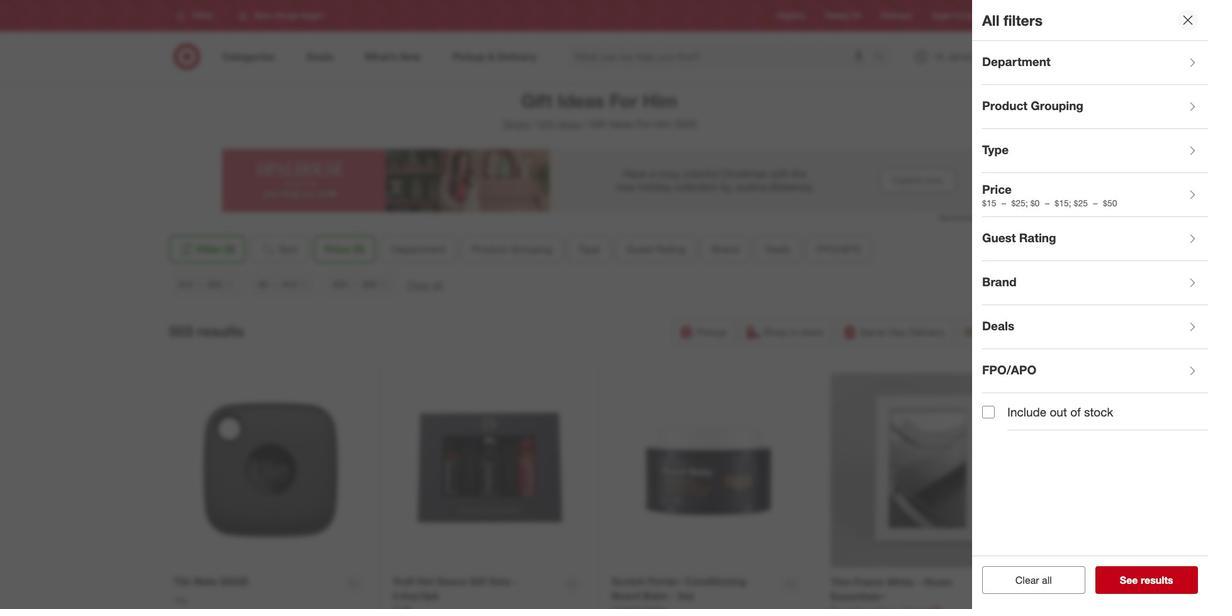 Task type: locate. For each thing, give the bounding box(es) containing it.
sets
[[489, 575, 511, 588]]

all filters dialog
[[972, 0, 1208, 609]]

$15 inside price $15  –  $25; $0  –  $15; $25  –  $50
[[983, 198, 997, 209]]

price up $25  –  $50
[[325, 243, 350, 256]]

1 vertical spatial clear
[[1016, 574, 1040, 587]]

1 horizontal spatial product grouping
[[983, 98, 1084, 112]]

all inside dialog
[[1042, 574, 1052, 587]]

target left the gift ideas link
[[502, 118, 530, 130]]

$15  –  $25
[[178, 279, 222, 290]]

$0 down sort button at the left of page
[[258, 279, 268, 290]]

2 / from the left
[[584, 118, 588, 130]]

2 horizontal spatial -
[[917, 576, 921, 588]]

0 horizontal spatial guest
[[627, 243, 654, 256]]

conditioning
[[685, 575, 746, 588]]

gift
[[521, 89, 553, 112], [538, 118, 554, 130], [590, 118, 606, 130], [469, 575, 487, 588]]

0 horizontal spatial $15
[[178, 279, 193, 290]]

0 vertical spatial results
[[197, 322, 244, 340]]

price for $15
[[983, 182, 1012, 196]]

2 (3) from the left
[[353, 243, 365, 256]]

1 horizontal spatial guest rating
[[983, 230, 1057, 245]]

clear all inside button
[[1016, 574, 1052, 587]]

weekly
[[826, 11, 850, 20]]

0 horizontal spatial guest rating button
[[616, 235, 696, 263]]

2 horizontal spatial $15
[[983, 198, 997, 209]]

scotch porter- conditioning beard balm - 3oz image
[[612, 374, 806, 567], [612, 374, 806, 567]]

0 horizontal spatial deals
[[765, 243, 791, 256]]

0 vertical spatial all
[[433, 279, 443, 291]]

0 horizontal spatial clear
[[406, 279, 430, 291]]

same day delivery button
[[837, 318, 954, 346]]

1 vertical spatial price
[[325, 243, 350, 256]]

0 vertical spatial department button
[[983, 41, 1208, 85]]

What can we help you find? suggestions appear below search field
[[567, 43, 877, 70]]

department
[[983, 54, 1051, 68], [392, 243, 446, 256]]

clear for the leftmost clear all button
[[406, 279, 430, 291]]

0 horizontal spatial department
[[392, 243, 446, 256]]

Include out of stock checkbox
[[983, 406, 995, 418]]

gift right target link on the top left
[[538, 118, 554, 130]]

0 vertical spatial brand
[[712, 243, 739, 256]]

1 vertical spatial tile
[[174, 595, 188, 606]]

results inside see results button
[[1141, 574, 1174, 587]]

truff
[[393, 575, 414, 588]]

guest rating inside all filters dialog
[[983, 230, 1057, 245]]

1 vertical spatial target
[[502, 118, 530, 130]]

1 vertical spatial him
[[654, 118, 672, 130]]

tile
[[174, 575, 191, 588], [174, 595, 188, 606]]

0 vertical spatial $0
[[1031, 198, 1040, 209]]

filters
[[1004, 11, 1043, 29]]

for
[[610, 89, 638, 112], [637, 118, 651, 130]]

ideas up the gift ideas link
[[558, 89, 605, 112]]

1 horizontal spatial $50
[[1103, 198, 1118, 209]]

$25  –  $50 button
[[324, 271, 399, 298]]

1 / from the left
[[532, 118, 536, 130]]

0 vertical spatial grouping
[[1031, 98, 1084, 112]]

brand
[[712, 243, 739, 256], [983, 274, 1017, 289]]

ideas
[[558, 89, 605, 112], [557, 118, 582, 130], [609, 118, 634, 130]]

1 horizontal spatial department
[[983, 54, 1051, 68]]

$15 down sort
[[283, 279, 297, 290]]

clear all button
[[406, 278, 443, 293], [983, 566, 1085, 594]]

him
[[643, 89, 678, 112], [654, 118, 672, 130]]

1 horizontal spatial product grouping button
[[983, 85, 1208, 129]]

1 vertical spatial results
[[1141, 574, 1174, 587]]

see
[[1120, 574, 1138, 587]]

1 vertical spatial $0
[[258, 279, 268, 290]]

tile mate (2022) link
[[174, 575, 249, 589]]

target link
[[502, 118, 530, 130]]

fpo/apo button
[[807, 235, 872, 263], [983, 349, 1208, 393]]

(503)
[[675, 118, 697, 130]]

0 vertical spatial product grouping button
[[983, 85, 1208, 129]]

1 horizontal spatial clear
[[1016, 574, 1040, 587]]

fpo/apo
[[817, 243, 861, 256], [983, 362, 1037, 377]]

1 vertical spatial type button
[[568, 235, 611, 263]]

porter-
[[648, 575, 682, 588]]

essentials™
[[831, 590, 886, 603]]

- left the 3oz
[[671, 590, 675, 602]]

1 horizontal spatial deals button
[[983, 305, 1208, 349]]

product grouping inside all filters dialog
[[983, 98, 1084, 112]]

deals inside all filters dialog
[[983, 318, 1015, 333]]

type
[[983, 142, 1009, 156], [579, 243, 600, 256]]

results right see
[[1141, 574, 1174, 587]]

rating
[[1019, 230, 1057, 245], [656, 243, 686, 256]]

results right 503
[[197, 322, 244, 340]]

1 horizontal spatial brand
[[983, 274, 1017, 289]]

(3) up $25  –  $50
[[353, 243, 365, 256]]

- right white
[[917, 576, 921, 588]]

0 horizontal spatial fpo/apo
[[817, 243, 861, 256]]

filter
[[197, 243, 221, 256]]

thin frame white - room essentials™ link
[[831, 575, 996, 604]]

1 vertical spatial brand
[[983, 274, 1017, 289]]

0 horizontal spatial results
[[197, 322, 244, 340]]

circle
[[955, 11, 974, 20]]

503 results
[[169, 322, 244, 340]]

him left (503) at the top
[[654, 118, 672, 130]]

0 horizontal spatial target
[[502, 118, 530, 130]]

search
[[868, 51, 898, 64]]

results
[[197, 322, 244, 340], [1141, 574, 1174, 587]]

truff hot sauce gift sets - 4.5oz/3pk image
[[393, 374, 587, 567], [393, 374, 587, 567]]

- for truff hot sauce gift sets - 4.5oz/3pk
[[513, 575, 518, 588]]

scotch
[[612, 575, 646, 588]]

0 horizontal spatial (3)
[[224, 243, 235, 256]]

$25 right $15;
[[1074, 198, 1088, 209]]

0 vertical spatial fpo/apo button
[[807, 235, 872, 263]]

guest
[[983, 230, 1016, 245], [627, 243, 654, 256]]

$15 down filter (3) button
[[178, 279, 193, 290]]

tile down tile mate (2022) link
[[174, 595, 188, 606]]

scotch porter- conditioning beard balm - 3oz link
[[612, 575, 776, 603]]

1 horizontal spatial fpo/apo
[[983, 362, 1037, 377]]

pickup button
[[673, 318, 735, 346]]

2 tile from the top
[[174, 595, 188, 606]]

$50 down price (3)
[[363, 279, 377, 290]]

0 horizontal spatial price
[[325, 243, 350, 256]]

clear inside all filters dialog
[[1016, 574, 1040, 587]]

delivery
[[909, 326, 945, 339]]

0 vertical spatial deals button
[[755, 235, 801, 263]]

1 horizontal spatial price
[[983, 182, 1012, 196]]

hot
[[417, 575, 434, 588]]

product grouping
[[983, 98, 1084, 112], [472, 243, 552, 256]]

scotch porter- conditioning beard balm - 3oz
[[612, 575, 746, 602]]

type button inside all filters dialog
[[983, 129, 1208, 173]]

0 horizontal spatial $50
[[363, 279, 377, 290]]

/ right target link on the top left
[[532, 118, 536, 130]]

1 horizontal spatial product
[[983, 98, 1028, 112]]

$25 down price (3)
[[333, 279, 347, 290]]

type inside all filters dialog
[[983, 142, 1009, 156]]

tile up tile link
[[174, 575, 191, 588]]

0 vertical spatial clear all
[[406, 279, 443, 291]]

deals
[[765, 243, 791, 256], [983, 318, 1015, 333]]

shop
[[764, 326, 788, 339]]

$50
[[1103, 198, 1118, 209], [363, 279, 377, 290]]

0 vertical spatial type
[[983, 142, 1009, 156]]

1 horizontal spatial clear all button
[[983, 566, 1085, 594]]

him up (503) at the top
[[643, 89, 678, 112]]

deals button inside all filters dialog
[[983, 305, 1208, 349]]

0 horizontal spatial /
[[532, 118, 536, 130]]

0 vertical spatial department
[[983, 54, 1051, 68]]

price inside price $15  –  $25; $0  –  $15; $25  –  $50
[[983, 182, 1012, 196]]

0 horizontal spatial grouping
[[510, 243, 552, 256]]

ad
[[852, 11, 861, 20]]

sauce
[[437, 575, 467, 588]]

grouping inside all filters dialog
[[1031, 98, 1084, 112]]

1 (3) from the left
[[224, 243, 235, 256]]

shop in store button
[[740, 318, 832, 346]]

advertisement region
[[222, 149, 977, 212]]

sponsored
[[940, 213, 977, 222]]

0 horizontal spatial all
[[433, 279, 443, 291]]

in
[[790, 326, 798, 339]]

guest rating button
[[983, 217, 1208, 261], [616, 235, 696, 263]]

1 horizontal spatial results
[[1141, 574, 1174, 587]]

1 vertical spatial clear all button
[[983, 566, 1085, 594]]

0 vertical spatial type button
[[983, 129, 1208, 173]]

gift inside truff hot sauce gift sets - 4.5oz/3pk
[[469, 575, 487, 588]]

gift ideas for him target / gift ideas / gift ideas for him (503)
[[502, 89, 697, 130]]

1 horizontal spatial department button
[[983, 41, 1208, 85]]

1 vertical spatial clear all
[[1016, 574, 1052, 587]]

$15
[[983, 198, 997, 209], [178, 279, 193, 290], [283, 279, 297, 290]]

1 horizontal spatial $0
[[1031, 198, 1040, 209]]

fpo/apo inside all filters dialog
[[983, 362, 1037, 377]]

0 horizontal spatial clear all
[[406, 279, 443, 291]]

1 horizontal spatial $15
[[283, 279, 297, 290]]

0 horizontal spatial type button
[[568, 235, 611, 263]]

sort
[[279, 243, 298, 256]]

tile inside tile mate (2022) link
[[174, 575, 191, 588]]

0 horizontal spatial brand
[[712, 243, 739, 256]]

1 horizontal spatial fpo/apo button
[[983, 349, 1208, 393]]

$15 left $25;
[[983, 198, 997, 209]]

1 vertical spatial type
[[579, 243, 600, 256]]

product grouping button
[[983, 85, 1208, 129], [461, 235, 563, 263]]

- right sets
[[513, 575, 518, 588]]

0 vertical spatial product
[[983, 98, 1028, 112]]

1 vertical spatial all
[[1042, 574, 1052, 587]]

0 horizontal spatial product grouping button
[[461, 235, 563, 263]]

tile link
[[174, 595, 188, 607]]

thin frame white - room essentials™ image
[[831, 374, 1025, 568], [831, 374, 1025, 568]]

0 horizontal spatial department button
[[381, 235, 456, 263]]

1 horizontal spatial all
[[1042, 574, 1052, 587]]

price up $25;
[[983, 182, 1012, 196]]

target inside gift ideas for him target / gift ideas / gift ideas for him (503)
[[502, 118, 530, 130]]

1 vertical spatial deals
[[983, 318, 1015, 333]]

0 horizontal spatial $25
[[208, 279, 222, 290]]

1 vertical spatial for
[[637, 118, 651, 130]]

(3) right "filter"
[[224, 243, 235, 256]]

all for the bottommost clear all button
[[1042, 574, 1052, 587]]

gift left sets
[[469, 575, 487, 588]]

department button
[[983, 41, 1208, 85], [381, 235, 456, 263]]

0 vertical spatial deals
[[765, 243, 791, 256]]

redcard link
[[882, 10, 912, 21]]

deals button
[[755, 235, 801, 263], [983, 305, 1208, 349]]

0 vertical spatial clear
[[406, 279, 430, 291]]

1 horizontal spatial guest rating button
[[983, 217, 1208, 261]]

ideas right target link on the top left
[[557, 118, 582, 130]]

gift up target link on the top left
[[521, 89, 553, 112]]

all
[[433, 279, 443, 291], [1042, 574, 1052, 587]]

1 tile from the top
[[174, 575, 191, 588]]

price $15  –  $25; $0  –  $15; $25  –  $50
[[983, 182, 1118, 209]]

1 vertical spatial $50
[[363, 279, 377, 290]]

product inside all filters dialog
[[983, 98, 1028, 112]]

0 vertical spatial product grouping
[[983, 98, 1084, 112]]

target left circle at the top of the page
[[932, 11, 953, 20]]

- inside truff hot sauce gift sets - 4.5oz/3pk
[[513, 575, 518, 588]]

product
[[983, 98, 1028, 112], [472, 243, 508, 256]]

(3) inside button
[[224, 243, 235, 256]]

/ right the gift ideas link
[[584, 118, 588, 130]]

store
[[801, 326, 824, 339]]

0 vertical spatial clear all button
[[406, 278, 443, 293]]

- inside "scotch porter- conditioning beard balm - 3oz"
[[671, 590, 675, 602]]

2 horizontal spatial $25
[[1074, 198, 1088, 209]]

0 horizontal spatial product grouping
[[472, 243, 552, 256]]

1 vertical spatial product
[[472, 243, 508, 256]]

stock
[[1084, 405, 1114, 419]]

clear
[[406, 279, 430, 291], [1016, 574, 1040, 587]]

1 horizontal spatial rating
[[1019, 230, 1057, 245]]

1 vertical spatial deals button
[[983, 305, 1208, 349]]

tile mate (2022) image
[[174, 374, 368, 567], [174, 374, 368, 567]]

0 horizontal spatial $0
[[258, 279, 268, 290]]

-
[[513, 575, 518, 588], [917, 576, 921, 588], [671, 590, 675, 602]]

1 horizontal spatial grouping
[[1031, 98, 1084, 112]]

$50 right $15;
[[1103, 198, 1118, 209]]

$25 down "filter (3)"
[[208, 279, 222, 290]]

1 vertical spatial fpo/apo button
[[983, 349, 1208, 393]]

- inside thin frame white - room essentials™
[[917, 576, 921, 588]]

clear for the bottommost clear all button
[[1016, 574, 1040, 587]]

1 horizontal spatial (3)
[[353, 243, 365, 256]]

$0 right $25;
[[1031, 198, 1040, 209]]



Task type: describe. For each thing, give the bounding box(es) containing it.
target circle link
[[932, 10, 974, 21]]

room
[[924, 576, 953, 588]]

see results
[[1120, 574, 1174, 587]]

0 horizontal spatial rating
[[656, 243, 686, 256]]

pickup
[[697, 326, 727, 339]]

$0  –  $15 button
[[249, 271, 319, 298]]

filter (3)
[[197, 243, 235, 256]]

clear all for the leftmost clear all button
[[406, 279, 443, 291]]

weekly ad
[[826, 11, 861, 20]]

(3) for price (3)
[[353, 243, 365, 256]]

gift ideas link
[[538, 118, 582, 130]]

results for see results
[[1141, 574, 1174, 587]]

guest inside all filters dialog
[[983, 230, 1016, 245]]

$15 for $0
[[283, 279, 297, 290]]

search button
[[868, 43, 898, 73]]

1 vertical spatial department
[[392, 243, 446, 256]]

3oz
[[678, 590, 694, 602]]

registry link
[[778, 10, 806, 21]]

4.5oz/3pk
[[393, 590, 439, 602]]

$15;
[[1055, 198, 1072, 209]]

price for (3)
[[325, 243, 350, 256]]

of
[[1071, 405, 1081, 419]]

0 horizontal spatial fpo/apo button
[[807, 235, 872, 263]]

same
[[860, 326, 886, 339]]

frame
[[854, 576, 884, 588]]

filter (3) button
[[169, 235, 245, 263]]

thin frame white - room essentials™
[[831, 576, 953, 603]]

all
[[983, 11, 1000, 29]]

find stores link
[[994, 10, 1033, 21]]

$25;
[[1012, 198, 1028, 209]]

$50 inside price $15  –  $25; $0  –  $15; $25  –  $50
[[1103, 198, 1118, 209]]

0 horizontal spatial brand button
[[701, 235, 750, 263]]

- for scotch porter- conditioning beard balm - 3oz
[[671, 590, 675, 602]]

gift right the gift ideas link
[[590, 118, 606, 130]]

0 horizontal spatial guest rating
[[627, 243, 686, 256]]

0 vertical spatial him
[[643, 89, 678, 112]]

thin
[[831, 576, 852, 588]]

truff hot sauce gift sets - 4.5oz/3pk
[[393, 575, 518, 602]]

include
[[1008, 405, 1047, 419]]

stores
[[1011, 11, 1033, 20]]

beard
[[612, 590, 641, 602]]

rating inside all filters dialog
[[1019, 230, 1057, 245]]

$50 inside $25  –  $50 button
[[363, 279, 377, 290]]

weekly ad link
[[826, 10, 861, 21]]

redcard
[[882, 11, 912, 20]]

(2022)
[[220, 575, 249, 588]]

sort button
[[251, 235, 309, 263]]

1 vertical spatial grouping
[[510, 243, 552, 256]]

$0 inside button
[[258, 279, 268, 290]]

brand inside all filters dialog
[[983, 274, 1017, 289]]

price (3)
[[325, 243, 365, 256]]

(3) for filter (3)
[[224, 243, 235, 256]]

all for the leftmost clear all button
[[433, 279, 443, 291]]

see results button
[[1095, 566, 1198, 594]]

registry
[[778, 11, 806, 20]]

results for 503 results
[[197, 322, 244, 340]]

$0 inside price $15  –  $25; $0  –  $15; $25  –  $50
[[1031, 198, 1040, 209]]

mate
[[193, 575, 217, 588]]

0 horizontal spatial product
[[472, 243, 508, 256]]

day
[[889, 326, 906, 339]]

out
[[1050, 405, 1067, 419]]

$0  –  $15
[[258, 279, 297, 290]]

tile mate (2022)
[[174, 575, 249, 588]]

truff hot sauce gift sets - 4.5oz/3pk link
[[393, 575, 557, 603]]

department button inside all filters dialog
[[983, 41, 1208, 85]]

1 horizontal spatial $25
[[333, 279, 347, 290]]

target circle
[[932, 11, 974, 20]]

department inside all filters dialog
[[983, 54, 1051, 68]]

white
[[887, 576, 915, 588]]

shipping
[[982, 326, 1022, 339]]

find stores
[[994, 11, 1033, 20]]

$25 inside price $15  –  $25; $0  –  $15; $25  –  $50
[[1074, 198, 1088, 209]]

0 vertical spatial for
[[610, 89, 638, 112]]

tile for tile mate (2022)
[[174, 575, 191, 588]]

shop in store
[[764, 326, 824, 339]]

tile for tile
[[174, 595, 188, 606]]

ideas up advertisement region on the top of page
[[609, 118, 634, 130]]

0 vertical spatial fpo/apo
[[817, 243, 861, 256]]

1 vertical spatial department button
[[381, 235, 456, 263]]

0 horizontal spatial clear all button
[[406, 278, 443, 293]]

include out of stock
[[1008, 405, 1114, 419]]

all filters
[[983, 11, 1043, 29]]

0 horizontal spatial deals button
[[755, 235, 801, 263]]

503
[[169, 322, 193, 340]]

same day delivery
[[860, 326, 945, 339]]

1 vertical spatial product grouping
[[472, 243, 552, 256]]

balm
[[643, 590, 668, 602]]

0 horizontal spatial type
[[579, 243, 600, 256]]

0 vertical spatial target
[[932, 11, 953, 20]]

clear all for the bottommost clear all button
[[1016, 574, 1052, 587]]

$15  –  $25 button
[[169, 271, 244, 298]]

1 horizontal spatial brand button
[[983, 261, 1208, 305]]

$15 for price
[[983, 198, 997, 209]]

shipping button
[[959, 318, 1030, 346]]

find
[[994, 11, 1009, 20]]

$25  –  $50
[[333, 279, 377, 290]]

1 vertical spatial product grouping button
[[461, 235, 563, 263]]



Task type: vqa. For each thing, say whether or not it's contained in the screenshot.
the top For
yes



